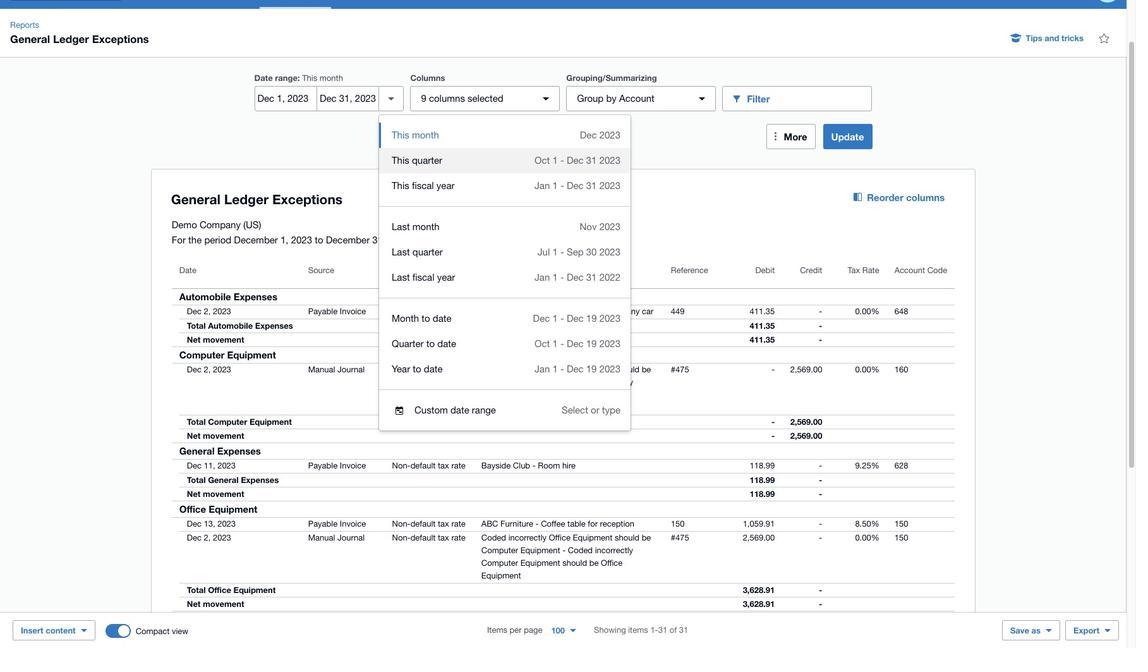 Task type: vqa. For each thing, say whether or not it's contained in the screenshot.


Task type: describe. For each thing, give the bounding box(es) containing it.
items
[[629, 625, 649, 635]]

general for ledger
[[10, 32, 50, 46]]

2023 down company
[[600, 338, 621, 349]]

jan 1 - dec 31 2022
[[535, 272, 621, 283]]

last for last month
[[392, 221, 410, 232]]

non-default tax rate for coded incorrectly office equipment should be computer equipment - coded incorrectly computer equipment should be office equipment
[[392, 533, 466, 543]]

month to date
[[392, 313, 452, 324]]

total for total general expenses
[[187, 475, 206, 485]]

this for this fiscal year
[[392, 180, 410, 191]]

this for this month
[[392, 130, 410, 140]]

print/bind
[[530, 629, 566, 639]]

non-default tax rate link for gateway motors - annual service company car
[[385, 305, 473, 318]]

save as
[[1011, 625, 1041, 635]]

default for gateway motors - annual service company car
[[411, 307, 436, 316]]

default for bayside club - room hire
[[411, 461, 436, 470]]

journal for coded incorrectly office equipment should be computer equipment - coded incorrectly office equipment should be computer equipment
[[338, 365, 365, 374]]

selected
[[468, 93, 504, 104]]

118.99 link
[[743, 460, 783, 472]]

page
[[524, 625, 543, 635]]

9.25% link
[[848, 460, 888, 472]]

general expenses
[[179, 445, 261, 457]]

2, for gateway motors - annual service company car
[[204, 307, 211, 316]]

non-default tax rate link for coded incorrectly office equipment should be computer equipment - coded incorrectly computer equipment should be office equipment
[[385, 532, 473, 544]]

expenses down total computer equipment
[[217, 445, 261, 457]]

3,628.91 for total office equipment
[[743, 585, 775, 595]]

reports general ledger exceptions
[[10, 20, 149, 46]]

expenses down automobile expenses
[[255, 321, 293, 331]]

should down reception
[[615, 533, 640, 543]]

net movement for 411.35
[[187, 334, 244, 345]]

expenses down general expenses
[[241, 475, 279, 485]]

coded incorrectly office equipment should be computer equipment - coded incorrectly office equipment should be computer equipment
[[482, 365, 651, 412]]

demo inside demo company (us) for the period december 1, 2023 to december 31, 2023
[[172, 219, 197, 230]]

gateway
[[482, 307, 514, 316]]

Select end date field
[[317, 87, 379, 111]]

- link for 1,059.91
[[812, 518, 830, 530]]

oct for oct 1 - dec 19 2023
[[535, 338, 550, 349]]

31 right the of
[[679, 625, 689, 635]]

export
[[1074, 625, 1100, 635]]

411.35 for total automobile expenses
[[750, 321, 775, 331]]

dec 11, 2023
[[187, 461, 236, 470]]

month for last month
[[413, 221, 440, 232]]

stationery
[[226, 613, 273, 625]]

should up type
[[615, 365, 640, 374]]

last for last fiscal year
[[392, 272, 410, 283]]

invoice for dec 13, 2023
[[340, 519, 366, 529]]

debit
[[756, 266, 775, 275]]

exceptions
[[92, 32, 149, 46]]

jan 1 - dec 19 2023
[[535, 364, 621, 374]]

19 for dec 1 - dec 19 2023
[[587, 313, 597, 324]]

tax for coded incorrectly office equipment should be computer equipment - coded incorrectly office equipment should be computer equipment
[[438, 365, 449, 374]]

tax for coded incorrectly office equipment should be computer equipment - coded incorrectly computer equipment should be office equipment
[[438, 533, 449, 543]]

31 left the of
[[659, 625, 668, 635]]

month for this month
[[412, 130, 439, 140]]

quarter
[[392, 338, 424, 349]]

bayside club - room hire link
[[474, 460, 584, 472]]

account inside button
[[895, 266, 926, 275]]

100 button
[[544, 620, 584, 641]]

as
[[1032, 625, 1041, 635]]

coded down table
[[568, 546, 593, 555]]

tricks
[[1062, 33, 1084, 43]]

to for month
[[422, 313, 430, 324]]

net for -
[[187, 431, 201, 441]]

debit button
[[736, 258, 783, 288]]

2023 up total general expenses
[[218, 461, 236, 470]]

demo inside xero demo - print/bind report link
[[501, 629, 523, 639]]

2 december from the left
[[326, 235, 370, 245]]

rate for bayside club - room hire
[[452, 461, 466, 470]]

gateway motors - annual service company car
[[482, 307, 654, 316]]

office up custom date range
[[482, 390, 503, 400]]

oct 1 - dec 19 2023
[[535, 338, 621, 349]]

compact
[[136, 626, 170, 636]]

dec 2, 2023 link for coded incorrectly office equipment should be computer equipment - coded incorrectly office equipment should be computer equipment
[[172, 364, 239, 376]]

date for quarter to date
[[438, 338, 457, 349]]

year
[[392, 364, 410, 374]]

1 vertical spatial general
[[179, 445, 215, 457]]

2023 down automobile expenses
[[213, 307, 231, 316]]

payable invoice link for dec 2, 2023
[[301, 305, 374, 318]]

add to favourites image
[[1092, 25, 1117, 51]]

4 dec 2, 2023 from the top
[[187, 629, 231, 639]]

2023 down the &
[[213, 629, 231, 639]]

2023 down oct 1 - dec 31 2023
[[600, 180, 621, 191]]

2023 down dec 2023
[[600, 155, 621, 166]]

date for month to date
[[433, 313, 452, 324]]

for
[[588, 519, 598, 529]]

office down abc furniture - coffee table for reception link
[[549, 533, 571, 543]]

628 link
[[888, 460, 916, 472]]

non- for coded incorrectly office equipment should be computer equipment - coded incorrectly computer equipment should be office equipment
[[392, 533, 411, 543]]

more
[[784, 131, 808, 142]]

tax rate button
[[830, 258, 888, 288]]

411.35 link
[[743, 305, 783, 318]]

year for this fiscal year
[[437, 180, 455, 191]]

account code button
[[888, 258, 956, 288]]

150 link right reception
[[664, 518, 693, 530]]

account inside popup button
[[620, 93, 655, 104]]

dec 2, 2023 link for coded incorrectly office equipment should be computer equipment - coded incorrectly computer equipment should be office equipment
[[172, 532, 239, 544]]

xero demo - print/bind report
[[482, 629, 591, 639]]

1,059.91 link
[[736, 518, 783, 530]]

1 for jan 1 - dec 31 2023
[[553, 180, 558, 191]]

jan for jan 1 - dec 31 2023
[[535, 180, 550, 191]]

or
[[591, 405, 600, 415]]

0.00% link for 150
[[848, 532, 888, 544]]

13,
[[204, 519, 215, 529]]

save
[[1011, 625, 1030, 635]]

office up the &
[[208, 585, 231, 595]]

this quarter
[[392, 155, 443, 166]]

and
[[1045, 33, 1060, 43]]

view
[[172, 626, 189, 636]]

tax rate
[[848, 266, 880, 275]]

fiscal for last
[[413, 272, 435, 283]]

manual journal for coded incorrectly office equipment should be computer equipment - coded incorrectly office equipment should be computer equipment
[[308, 365, 365, 374]]

2023 right 1,
[[291, 235, 312, 245]]

date for date range : this month
[[254, 73, 273, 83]]

449 link
[[664, 305, 693, 318]]

reference
[[671, 266, 709, 275]]

150 link for 2,569.00
[[888, 532, 916, 544]]

more button
[[767, 124, 816, 149]]

period
[[204, 235, 232, 245]]

411.35 for net movement
[[750, 334, 775, 345]]

gateway motors - annual service company car link
[[474, 305, 662, 318]]

1 for jan 1 - dec 19 2023
[[553, 364, 558, 374]]

columns
[[411, 73, 445, 83]]

non-default tax rate for abc furniture - coffee table for reception
[[392, 519, 466, 529]]

tips and tricks
[[1027, 33, 1084, 43]]

credit button
[[783, 258, 830, 288]]

2023 down dec 13, 2023
[[213, 533, 231, 543]]

update button
[[824, 124, 873, 149]]

0.00% link for 160
[[848, 364, 888, 376]]

1 december from the left
[[234, 235, 278, 245]]

2022
[[600, 272, 621, 283]]

office down oct 1 - dec 19 2023
[[549, 365, 571, 374]]

credit
[[801, 266, 823, 275]]

invoice for dec 11, 2023
[[340, 461, 366, 470]]

year to date
[[392, 364, 443, 374]]

rate for gateway motors - annual service company car
[[452, 307, 466, 316]]

select or type
[[562, 405, 621, 415]]

1-
[[651, 625, 659, 635]]

coded up custom date range
[[482, 365, 506, 374]]

dec 13, 2023 link
[[172, 518, 243, 530]]

160 link
[[888, 364, 916, 376]]

computer equipment
[[179, 349, 276, 360]]

dec 2, 2023 for gateway motors - annual service company car
[[187, 307, 231, 316]]

source
[[308, 266, 334, 275]]

the
[[188, 235, 202, 245]]

fiscal for this
[[412, 180, 434, 191]]

9
[[421, 93, 427, 104]]

filter
[[747, 93, 770, 104]]

tax for abc furniture - coffee table for reception
[[438, 519, 449, 529]]

default for abc furniture - coffee table for reception
[[411, 519, 436, 529]]

dec 11, 2023 link
[[172, 460, 243, 472]]

date range : this month
[[254, 73, 343, 83]]

payable invoice link for dec 13, 2023
[[301, 518, 374, 530]]

150 for 2,569.00
[[895, 533, 909, 543]]

1 for jan 1 - dec 31 2022
[[553, 272, 558, 283]]

bayside club - room hire
[[482, 461, 576, 470]]

payable for dec 13, 2023
[[308, 519, 338, 529]]

xero demo - print/bind report link
[[474, 628, 598, 641]]

rate for coded incorrectly office equipment should be computer equipment - coded incorrectly office equipment should be computer equipment
[[452, 365, 466, 374]]

manual journal link for coded incorrectly office equipment should be computer equipment - coded incorrectly office equipment should be computer equipment
[[301, 364, 372, 376]]

jul 1 - sep 30 2023
[[538, 247, 621, 257]]

1 vertical spatial automobile
[[208, 321, 253, 331]]

invoice for dec 2, 2023
[[340, 307, 366, 316]]

non- for gateway motors - annual service company car
[[392, 307, 411, 316]]

insert
[[21, 625, 43, 635]]

group by account
[[577, 93, 655, 104]]

quarter to date
[[392, 338, 457, 349]]

total general expenses
[[187, 475, 279, 485]]

non-default tax rate link for abc furniture - coffee table for reception
[[385, 518, 473, 530]]

should down table
[[563, 558, 588, 568]]



Task type: locate. For each thing, give the bounding box(es) containing it.
4 total from the top
[[187, 585, 206, 595]]

custom
[[415, 405, 448, 415]]

2 vertical spatial invoice
[[340, 519, 366, 529]]

2, down printing
[[204, 629, 211, 639]]

net movement for 118.99
[[187, 489, 244, 499]]

1 payable invoice link from the top
[[301, 305, 374, 318]]

payable invoice for dec 13, 2023
[[308, 519, 366, 529]]

2 rate from the top
[[452, 365, 466, 374]]

reorder columns button
[[844, 185, 956, 210]]

2, down computer equipment
[[204, 365, 211, 374]]

0 vertical spatial account
[[620, 93, 655, 104]]

list box
[[379, 115, 631, 431]]

insert content button
[[13, 620, 95, 641]]

- link for 118.99
[[812, 460, 830, 472]]

0 horizontal spatial date
[[179, 266, 197, 275]]

1 vertical spatial payable
[[308, 461, 338, 470]]

0 horizontal spatial columns
[[429, 93, 465, 104]]

1 for oct 1 - dec 31 2023
[[553, 155, 558, 166]]

movement
[[203, 334, 244, 345], [203, 431, 244, 441], [203, 489, 244, 499], [203, 599, 244, 609]]

to right quarter
[[427, 338, 435, 349]]

net for 118.99
[[187, 489, 201, 499]]

19 up oct 1 - dec 19 2023
[[587, 313, 597, 324]]

9.25%
[[856, 461, 880, 470]]

dec 1 - dec 19 2023
[[533, 313, 621, 324]]

2 vertical spatial jan
[[535, 364, 550, 374]]

4 tax from the top
[[438, 519, 449, 529]]

0 vertical spatial demo
[[172, 219, 197, 230]]

0 vertical spatial #475 link
[[664, 364, 697, 376]]

0 horizontal spatial account
[[620, 93, 655, 104]]

0 vertical spatial last
[[392, 221, 410, 232]]

31 for jan 1 - dec 31 2022
[[587, 272, 597, 283]]

1 non-default tax rate link from the top
[[385, 305, 473, 318]]

3 last from the top
[[392, 272, 410, 283]]

2023 left car
[[600, 313, 621, 324]]

2 manual from the top
[[308, 533, 335, 543]]

1 horizontal spatial columns
[[907, 192, 945, 203]]

1 vertical spatial oct
[[535, 338, 550, 349]]

3 rate from the top
[[452, 461, 466, 470]]

3 2, from the top
[[204, 533, 211, 543]]

1 net movement from the top
[[187, 334, 244, 345]]

-
[[561, 155, 564, 166], [561, 180, 564, 191], [561, 247, 564, 257], [561, 272, 564, 283], [545, 307, 548, 316], [820, 307, 823, 316], [561, 313, 564, 324], [820, 321, 823, 331], [820, 334, 823, 345], [561, 338, 564, 349], [561, 364, 564, 374], [772, 365, 775, 374], [563, 377, 566, 387], [772, 417, 775, 427], [772, 431, 775, 441], [533, 461, 536, 470], [820, 461, 823, 470], [820, 475, 823, 485], [820, 489, 823, 499], [536, 519, 539, 529], [820, 519, 823, 529], [820, 533, 823, 543], [563, 546, 566, 555], [820, 585, 823, 595], [820, 599, 823, 609], [525, 629, 528, 639]]

payable invoice for dec 11, 2023
[[308, 461, 366, 470]]

0 horizontal spatial demo
[[172, 219, 197, 230]]

total office equipment
[[187, 585, 276, 595]]

1 vertical spatial 0.00% link
[[848, 364, 888, 376]]

to for quarter
[[427, 338, 435, 349]]

0 vertical spatial 411.35
[[750, 307, 775, 316]]

payable for dec 11, 2023
[[308, 461, 338, 470]]

2023 right 30
[[600, 247, 621, 257]]

8.50% link
[[848, 518, 888, 530]]

2 oct from the top
[[535, 338, 550, 349]]

1 vertical spatial invoice
[[340, 461, 366, 470]]

net movement up office equipment
[[187, 489, 244, 499]]

motors
[[516, 307, 542, 316]]

oct for oct 1 - dec 31 2023
[[535, 155, 550, 166]]

export button
[[1066, 620, 1120, 641]]

1 vertical spatial fiscal
[[413, 272, 435, 283]]

0 vertical spatial columns
[[429, 93, 465, 104]]

2 tax from the top
[[438, 365, 449, 374]]

dec 2, 2023 link down automobile expenses
[[172, 305, 239, 318]]

1 vertical spatial 3,628.91
[[743, 599, 775, 609]]

date inside "button"
[[179, 266, 197, 275]]

0 vertical spatial 0.00% link
[[848, 305, 888, 318]]

150
[[671, 519, 685, 529], [895, 519, 909, 529], [895, 533, 909, 543]]

1 vertical spatial columns
[[907, 192, 945, 203]]

2, for coded incorrectly office equipment should be computer equipment - coded incorrectly office equipment should be computer equipment
[[204, 365, 211, 374]]

1 2, from the top
[[204, 307, 211, 316]]

this month
[[392, 130, 439, 140]]

abc
[[482, 519, 499, 529]]

net up office equipment
[[187, 489, 201, 499]]

december left 31,
[[326, 235, 370, 245]]

1 for dec 1 - dec 19 2023
[[553, 313, 558, 324]]

3 net from the top
[[187, 489, 201, 499]]

fiscal
[[412, 180, 434, 191], [413, 272, 435, 283]]

1 oct from the top
[[535, 155, 550, 166]]

2 2, from the top
[[204, 365, 211, 374]]

2023 down office equipment
[[218, 519, 236, 529]]

december down (us)
[[234, 235, 278, 245]]

payable invoice link for dec 11, 2023
[[301, 460, 374, 472]]

1 jan from the top
[[535, 180, 550, 191]]

content
[[46, 625, 76, 635]]

reports link
[[5, 19, 44, 32]]

should up the select
[[548, 390, 572, 400]]

dec
[[580, 130, 597, 140], [567, 155, 584, 166], [567, 180, 584, 191], [567, 272, 584, 283], [187, 307, 202, 316], [533, 313, 550, 324], [567, 313, 584, 324], [567, 338, 584, 349], [567, 364, 584, 374], [187, 365, 202, 374], [187, 461, 202, 470], [187, 519, 202, 529], [187, 533, 202, 543], [187, 629, 202, 639]]

date button
[[172, 258, 301, 288]]

expenses down date "button"
[[234, 291, 278, 302]]

0 vertical spatial month
[[320, 73, 343, 83]]

3 total from the top
[[187, 475, 206, 485]]

1 vertical spatial payable invoice
[[308, 461, 366, 470]]

628
[[895, 461, 909, 470]]

4 1 from the top
[[553, 272, 558, 283]]

sep
[[567, 247, 584, 257]]

total computer equipment
[[187, 417, 292, 427]]

648
[[895, 307, 909, 316]]

manual journal link
[[301, 364, 372, 376], [301, 532, 372, 544]]

dec 2, 2023 link for gateway motors - annual service company car
[[172, 305, 239, 318]]

payable invoice link
[[301, 305, 374, 318], [301, 460, 374, 472], [301, 518, 374, 530]]

annual
[[550, 307, 575, 316]]

1 horizontal spatial range
[[472, 405, 496, 415]]

non-default tax rate for gateway motors - annual service company car
[[392, 307, 466, 316]]

1 vertical spatial account
[[895, 266, 926, 275]]

#475 link for coded incorrectly office equipment should be computer equipment - coded incorrectly office equipment should be computer equipment
[[664, 364, 697, 376]]

5 non- from the top
[[392, 533, 411, 543]]

0 vertical spatial 3,628.91
[[743, 585, 775, 595]]

1 movement from the top
[[203, 334, 244, 345]]

2 vertical spatial last
[[392, 272, 410, 283]]

2 dec 2, 2023 from the top
[[187, 365, 231, 374]]

3 non- from the top
[[392, 461, 411, 470]]

0.00% for 160
[[856, 365, 880, 374]]

items per page
[[487, 625, 543, 635]]

dec 2, 2023 for coded incorrectly office equipment should be computer equipment - coded incorrectly computer equipment should be office equipment
[[187, 533, 231, 543]]

19
[[587, 313, 597, 324], [587, 338, 597, 349], [587, 364, 597, 374]]

1 #475 link from the top
[[664, 364, 697, 376]]

last down last quarter
[[392, 272, 410, 283]]

2 dec 2, 2023 link from the top
[[172, 364, 239, 376]]

0 vertical spatial #475
[[671, 365, 690, 374]]

jan for jan 1 - dec 31 2022
[[535, 272, 550, 283]]

dec 2, 2023 down computer equipment
[[187, 365, 231, 374]]

0 vertical spatial manual journal
[[308, 365, 365, 374]]

1 for oct 1 - dec 19 2023
[[553, 338, 558, 349]]

2 vertical spatial 19
[[587, 364, 597, 374]]

1 rate from the top
[[452, 307, 466, 316]]

3 payable from the top
[[308, 519, 338, 529]]

2 payable from the top
[[308, 461, 338, 470]]

date for year to date
[[424, 364, 443, 374]]

1 1 from the top
[[553, 155, 558, 166]]

0 horizontal spatial december
[[234, 235, 278, 245]]

code
[[928, 266, 948, 275]]

118.99
[[750, 461, 775, 470], [750, 475, 775, 485], [750, 489, 775, 499]]

0 horizontal spatial range
[[275, 73, 298, 83]]

0 vertical spatial oct
[[535, 155, 550, 166]]

2 vertical spatial payable invoice
[[308, 519, 366, 529]]

1 vertical spatial jan
[[535, 272, 550, 283]]

2 19 from the top
[[587, 338, 597, 349]]

non- for bayside club - room hire
[[392, 461, 411, 470]]

3 411.35 from the top
[[750, 334, 775, 345]]

default for coded incorrectly office equipment should be computer equipment - coded incorrectly computer equipment should be office equipment
[[411, 533, 436, 543]]

31 for oct 1 - dec 31 2023
[[587, 155, 597, 166]]

118.99 inside 118.99 link
[[750, 461, 775, 470]]

dec 2023
[[580, 130, 621, 140]]

date
[[433, 313, 452, 324], [438, 338, 457, 349], [424, 364, 443, 374], [451, 405, 470, 415]]

list box containing this month
[[379, 115, 631, 431]]

quarter for this quarter
[[412, 155, 443, 166]]

last month
[[392, 221, 440, 232]]

0 vertical spatial fiscal
[[412, 180, 434, 191]]

4 non-default tax rate from the top
[[392, 519, 466, 529]]

1 default from the top
[[411, 307, 436, 316]]

non-default tax rate link for coded incorrectly office equipment should be computer equipment - coded incorrectly office equipment should be computer equipment
[[385, 364, 473, 376]]

1 down oct 1 - dec 19 2023
[[553, 364, 558, 374]]

2 vertical spatial payable invoice link
[[301, 518, 374, 530]]

0.00% link left "648"
[[848, 305, 888, 318]]

3 movement from the top
[[203, 489, 244, 499]]

0 vertical spatial general
[[10, 32, 50, 46]]

0.00% link
[[848, 305, 888, 318], [848, 364, 888, 376], [848, 532, 888, 544]]

quarter
[[412, 155, 443, 166], [413, 247, 443, 257]]

manual for coded incorrectly office equipment should be computer equipment - coded incorrectly office equipment should be computer equipment
[[308, 365, 335, 374]]

2 vertical spatial 411.35
[[750, 334, 775, 345]]

journal for coded incorrectly office equipment should be computer equipment - coded incorrectly computer equipment should be office equipment
[[338, 533, 365, 543]]

1 3,628.91 from the top
[[743, 585, 775, 595]]

2 vertical spatial general
[[208, 475, 239, 485]]

by
[[607, 93, 617, 104]]

5 tax from the top
[[438, 533, 449, 543]]

19 for oct 1 - dec 19 2023
[[587, 338, 597, 349]]

1 vertical spatial year
[[437, 272, 455, 283]]

19 for jan 1 - dec 19 2023
[[587, 364, 597, 374]]

to up source
[[315, 235, 323, 245]]

manual journal for coded incorrectly office equipment should be computer equipment - coded incorrectly computer equipment should be office equipment
[[308, 533, 365, 543]]

1 payable from the top
[[308, 307, 338, 316]]

2023 down by
[[600, 130, 621, 140]]

general
[[10, 32, 50, 46], [179, 445, 215, 457], [208, 475, 239, 485]]

150 link down 8.50% link
[[888, 532, 916, 544]]

1 vertical spatial 19
[[587, 338, 597, 349]]

total up computer equipment
[[187, 321, 206, 331]]

31 left 2022
[[587, 272, 597, 283]]

demo up for
[[172, 219, 197, 230]]

2 118.99 from the top
[[750, 475, 775, 485]]

general down reports link
[[10, 32, 50, 46]]

date for date
[[179, 266, 197, 275]]

this for this quarter
[[392, 155, 410, 166]]

0 vertical spatial 19
[[587, 313, 597, 324]]

month up this quarter in the top left of the page
[[412, 130, 439, 140]]

3 19 from the top
[[587, 364, 597, 374]]

4 non- from the top
[[392, 519, 411, 529]]

coded down abc
[[482, 533, 506, 543]]

2, down dec 13, 2023 link
[[204, 533, 211, 543]]

5 1 from the top
[[553, 313, 558, 324]]

4 net from the top
[[187, 599, 201, 609]]

3 default from the top
[[411, 461, 436, 470]]

table
[[568, 519, 586, 529]]

4 default from the top
[[411, 519, 436, 529]]

Report title field
[[168, 185, 824, 214]]

manual for coded incorrectly office equipment should be computer equipment - coded incorrectly computer equipment should be office equipment
[[308, 533, 335, 543]]

list of convenience dates image
[[379, 86, 404, 111]]

1 dec 2, 2023 link from the top
[[172, 305, 239, 318]]

group
[[379, 115, 631, 431]]

month inside date range : this month
[[320, 73, 343, 83]]

2 vertical spatial payable
[[308, 519, 338, 529]]

0 vertical spatial manual
[[308, 365, 335, 374]]

month
[[392, 313, 419, 324]]

manual journal
[[308, 365, 365, 374], [308, 533, 365, 543]]

tax
[[848, 266, 861, 275]]

0 vertical spatial 0.00%
[[856, 307, 880, 316]]

automobile down automobile expenses
[[208, 321, 253, 331]]

to for year
[[413, 364, 422, 374]]

1 vertical spatial manual journal
[[308, 533, 365, 543]]

4 rate from the top
[[452, 519, 466, 529]]

1 invoice from the top
[[340, 307, 366, 316]]

demo right xero
[[501, 629, 523, 639]]

2 movement from the top
[[203, 431, 244, 441]]

0 vertical spatial date
[[254, 73, 273, 83]]

0 vertical spatial journal
[[338, 365, 365, 374]]

#475 for coded incorrectly office equipment should be computer equipment - coded incorrectly office equipment should be computer equipment
[[671, 365, 690, 374]]

1 non- from the top
[[392, 307, 411, 316]]

0.00% link for 648
[[848, 305, 888, 318]]

net for 3,628.91
[[187, 599, 201, 609]]

net up general expenses
[[187, 431, 201, 441]]

1 horizontal spatial account
[[895, 266, 926, 275]]

jan down jul at left top
[[535, 272, 550, 283]]

0.00% link left 160 at the right of page
[[848, 364, 888, 376]]

31 for jan 1 - dec 31 2023
[[587, 180, 597, 191]]

2 payable invoice link from the top
[[301, 460, 374, 472]]

for
[[172, 235, 186, 245]]

2 vertical spatial month
[[413, 221, 440, 232]]

insert content
[[21, 625, 76, 635]]

should
[[615, 365, 640, 374], [548, 390, 572, 400], [615, 533, 640, 543], [563, 558, 588, 568]]

2 0.00% from the top
[[856, 365, 880, 374]]

last up last quarter
[[392, 221, 410, 232]]

7 1 from the top
[[553, 364, 558, 374]]

2 last from the top
[[392, 247, 410, 257]]

2 0.00% link from the top
[[848, 364, 888, 376]]

1 vertical spatial month
[[412, 130, 439, 140]]

incorrectly down reception
[[595, 546, 634, 555]]

2023 right 31,
[[388, 235, 410, 245]]

non-
[[392, 307, 411, 316], [392, 365, 411, 374], [392, 461, 411, 470], [392, 519, 411, 529], [392, 533, 411, 543]]

1 vertical spatial quarter
[[413, 247, 443, 257]]

0 vertical spatial invoice
[[340, 307, 366, 316]]

0.00% left "648"
[[856, 307, 880, 316]]

net movement for 3,628.91
[[187, 599, 244, 609]]

dec 2, 2023
[[187, 307, 231, 316], [187, 365, 231, 374], [187, 533, 231, 543], [187, 629, 231, 639]]

group containing this month
[[379, 115, 631, 431]]

0.00% down 8.50% link
[[856, 533, 880, 543]]

0 vertical spatial quarter
[[412, 155, 443, 166]]

jan down oct 1 - dec 19 2023
[[535, 364, 550, 374]]

2 non-default tax rate from the top
[[392, 365, 466, 374]]

movement up office equipment
[[203, 489, 244, 499]]

1 down oct 1 - dec 31 2023
[[553, 180, 558, 191]]

#475 link for coded incorrectly office equipment should be computer equipment - coded incorrectly computer equipment should be office equipment
[[664, 532, 697, 544]]

4 dec 2, 2023 link from the top
[[172, 628, 239, 641]]

0.00% link down 8.50% link
[[848, 532, 888, 544]]

2 vertical spatial 118.99
[[750, 489, 775, 499]]

Select start date field
[[255, 87, 317, 111]]

1 vertical spatial 2,569.00 link
[[736, 532, 783, 544]]

to inside demo company (us) for the period december 1, 2023 to december 31, 2023
[[315, 235, 323, 245]]

1 right motors
[[553, 313, 558, 324]]

0.00% for 648
[[856, 307, 880, 316]]

1 vertical spatial manual journal link
[[301, 532, 372, 544]]

1 118.99 from the top
[[750, 461, 775, 470]]

1 manual from the top
[[308, 365, 335, 374]]

non-default tax rate for bayside club - room hire
[[392, 461, 466, 470]]

2 411.35 from the top
[[750, 321, 775, 331]]

1 up jan 1 - dec 31 2023
[[553, 155, 558, 166]]

0 vertical spatial manual journal link
[[301, 364, 372, 376]]

total for total office equipment
[[187, 585, 206, 595]]

last
[[392, 221, 410, 232], [392, 247, 410, 257], [392, 272, 410, 283]]

rate for coded incorrectly office equipment should be computer equipment - coded incorrectly computer equipment should be office equipment
[[452, 533, 466, 543]]

4 net movement from the top
[[187, 599, 244, 609]]

range inside list box
[[472, 405, 496, 415]]

2 non- from the top
[[392, 365, 411, 374]]

columns inside button
[[907, 192, 945, 203]]

1 vertical spatial demo
[[501, 629, 523, 639]]

columns right the 9
[[429, 93, 465, 104]]

2 manual journal from the top
[[308, 533, 365, 543]]

3 non-default tax rate from the top
[[392, 461, 466, 470]]

jan down oct 1 - dec 31 2023
[[535, 180, 550, 191]]

month up select end date field
[[320, 73, 343, 83]]

dec 2, 2023 down dec 13, 2023 link
[[187, 533, 231, 543]]

2023 down computer equipment
[[213, 365, 231, 374]]

118.99 for total general expenses
[[750, 475, 775, 485]]

expenses
[[234, 291, 278, 302], [255, 321, 293, 331], [217, 445, 261, 457], [241, 475, 279, 485]]

tax for gateway motors - annual service company car
[[438, 307, 449, 316]]

449
[[671, 307, 685, 316]]

1 down annual on the top of the page
[[553, 338, 558, 349]]

- inside coded incorrectly office equipment should be computer equipment - coded incorrectly office equipment should be computer equipment
[[563, 377, 566, 387]]

1 vertical spatial payable invoice link
[[301, 460, 374, 472]]

0 vertical spatial year
[[437, 180, 455, 191]]

1 vertical spatial journal
[[338, 533, 365, 543]]

5 non-default tax rate link from the top
[[385, 532, 473, 544]]

default
[[411, 307, 436, 316], [411, 365, 436, 374], [411, 461, 436, 470], [411, 519, 436, 529], [411, 533, 436, 543]]

1 non-default tax rate from the top
[[392, 307, 466, 316]]

columns for 9
[[429, 93, 465, 104]]

4 2, from the top
[[204, 629, 211, 639]]

0 vertical spatial range
[[275, 73, 298, 83]]

invoice
[[340, 307, 366, 316], [340, 461, 366, 470], [340, 519, 366, 529]]

reference button
[[664, 258, 736, 288]]

2 vertical spatial 0.00% link
[[848, 532, 888, 544]]

rate for abc furniture - coffee table for reception
[[452, 519, 466, 529]]

1 horizontal spatial date
[[254, 73, 273, 83]]

1 vertical spatial last
[[392, 247, 410, 257]]

year down last quarter
[[437, 272, 455, 283]]

0 vertical spatial payable invoice
[[308, 307, 366, 316]]

31,
[[373, 235, 386, 245]]

office down reception
[[601, 558, 623, 568]]

quarter up reason button
[[413, 247, 443, 257]]

2 payable invoice from the top
[[308, 461, 366, 470]]

tips
[[1027, 33, 1043, 43]]

oct down motors
[[535, 338, 550, 349]]

report output element
[[172, 258, 956, 648]]

2 net movement from the top
[[187, 431, 244, 441]]

printing & stationery
[[179, 613, 273, 625]]

date down the
[[179, 266, 197, 275]]

range right custom on the bottom left of the page
[[472, 405, 496, 415]]

1 for jul 1 - sep 30 2023
[[553, 247, 558, 257]]

1 0.00% link from the top
[[848, 305, 888, 318]]

3 0.00% link from the top
[[848, 532, 888, 544]]

general down dec 11, 2023
[[208, 475, 239, 485]]

non-default tax rate link for bayside club - room hire
[[385, 460, 473, 472]]

this up this quarter in the top left of the page
[[392, 130, 410, 140]]

manual journal link for coded incorrectly office equipment should be computer equipment - coded incorrectly computer equipment should be office equipment
[[301, 532, 372, 544]]

5 default from the top
[[411, 533, 436, 543]]

this inside date range : this month
[[302, 73, 318, 83]]

1 vertical spatial range
[[472, 405, 496, 415]]

jan for jan 1 - dec 19 2023
[[535, 364, 550, 374]]

0 vertical spatial 118.99
[[750, 461, 775, 470]]

3 payable invoice from the top
[[308, 519, 366, 529]]

1 vertical spatial date
[[179, 266, 197, 275]]

total for total computer equipment
[[187, 417, 206, 427]]

3 invoice from the top
[[340, 519, 366, 529]]

movement up general expenses
[[203, 431, 244, 441]]

movement for 118.99
[[203, 489, 244, 499]]

1 411.35 from the top
[[750, 307, 775, 316]]

group
[[577, 93, 604, 104]]

tips and tricks button
[[1004, 28, 1092, 48]]

150 link for 1,059.91
[[888, 518, 916, 530]]

account left code
[[895, 266, 926, 275]]

total up general expenses
[[187, 417, 206, 427]]

coded incorrectly office equipment should be computer equipment - coded incorrectly office equipment should be computer equipment link
[[474, 364, 664, 414]]

- link for 2,569.00
[[812, 532, 830, 544]]

net for 411.35
[[187, 334, 201, 345]]

0 vertical spatial automobile
[[179, 291, 231, 302]]

3 1 from the top
[[553, 247, 558, 257]]

coded down jan 1 - dec 19 2023
[[568, 377, 593, 387]]

incorrectly down oct 1 - dec 19 2023
[[509, 365, 547, 374]]

quarter for last quarter
[[413, 247, 443, 257]]

1 vertical spatial #475
[[671, 533, 690, 543]]

2 3,628.91 from the top
[[743, 599, 775, 609]]

coded incorrectly office equipment should be computer equipment - coded incorrectly computer equipment should be office equipment link
[[474, 532, 664, 582]]

company
[[200, 219, 241, 230]]

0.00% for 150
[[856, 533, 880, 543]]

1 horizontal spatial demo
[[501, 629, 523, 639]]

3 tax from the top
[[438, 461, 449, 470]]

150 for 1,059.91
[[895, 519, 909, 529]]

1 total from the top
[[187, 321, 206, 331]]

oct
[[535, 155, 550, 166], [535, 338, 550, 349]]

net movement
[[187, 334, 244, 345], [187, 431, 244, 441], [187, 489, 244, 499], [187, 599, 244, 609]]

2, down automobile expenses
[[204, 307, 211, 316]]

reception
[[600, 519, 635, 529]]

2 1 from the top
[[553, 180, 558, 191]]

office up dec 13, 2023 link
[[179, 503, 206, 515]]

2 journal from the top
[[338, 533, 365, 543]]

2 jan from the top
[[535, 272, 550, 283]]

6 1 from the top
[[553, 338, 558, 349]]

source button
[[301, 258, 385, 288]]

3 0.00% from the top
[[856, 533, 880, 543]]

1 vertical spatial 118.99
[[750, 475, 775, 485]]

demo company (us) for the period december 1, 2023 to december 31, 2023
[[172, 219, 410, 245]]

0 vertical spatial payable invoice link
[[301, 305, 374, 318]]

movement for 3,628.91
[[203, 599, 244, 609]]

general inside reports general ledger exceptions
[[10, 32, 50, 46]]

4 movement from the top
[[203, 599, 244, 609]]

jul
[[538, 247, 550, 257]]

dec 2, 2023 down automobile expenses
[[187, 307, 231, 316]]

1 net from the top
[[187, 334, 201, 345]]

dec 2, 2023 for coded incorrectly office equipment should be computer equipment - coded incorrectly office equipment should be computer equipment
[[187, 365, 231, 374]]

tax for bayside club - room hire
[[438, 461, 449, 470]]

1 vertical spatial #475 link
[[664, 532, 697, 544]]

2023 right nov
[[600, 221, 621, 232]]

payable for dec 2, 2023
[[308, 307, 338, 316]]

automobile expenses
[[179, 291, 278, 302]]

2, for coded incorrectly office equipment should be computer equipment - coded incorrectly computer equipment should be office equipment
[[204, 533, 211, 543]]

0 vertical spatial 2,569.00 link
[[783, 364, 830, 376]]

incorrectly up type
[[595, 377, 634, 387]]

30
[[587, 247, 597, 257]]

type
[[602, 405, 621, 415]]

net movement up computer equipment
[[187, 334, 244, 345]]

range up select start date field
[[275, 73, 298, 83]]

dec 13, 2023
[[187, 519, 236, 529]]

2 vertical spatial 0.00%
[[856, 533, 880, 543]]

dec 2, 2023 link down computer equipment
[[172, 364, 239, 376]]

3 jan from the top
[[535, 364, 550, 374]]

to right year
[[413, 364, 422, 374]]

0.00% left 160 at the right of page
[[856, 365, 880, 374]]

year down this quarter in the top left of the page
[[437, 180, 455, 191]]

8.50%
[[856, 519, 880, 529]]

0 vertical spatial jan
[[535, 180, 550, 191]]

office equipment
[[179, 503, 258, 515]]

general up 'dec 11, 2023' link
[[179, 445, 215, 457]]

1 horizontal spatial december
[[326, 235, 370, 245]]

net movement up the &
[[187, 599, 244, 609]]

0 vertical spatial payable
[[308, 307, 338, 316]]

1 tax from the top
[[438, 307, 449, 316]]

2 #475 from the top
[[671, 533, 690, 543]]

1 right jul at left top
[[553, 247, 558, 257]]

net
[[187, 334, 201, 345], [187, 431, 201, 441], [187, 489, 201, 499], [187, 599, 201, 609]]

1 vertical spatial manual
[[308, 533, 335, 543]]

payable invoice
[[308, 307, 366, 316], [308, 461, 366, 470], [308, 519, 366, 529]]

non- for abc furniture - coffee table for reception
[[392, 519, 411, 529]]

last quarter
[[392, 247, 443, 257]]

bayside
[[482, 461, 511, 470]]

non- for coded incorrectly office equipment should be computer equipment - coded incorrectly office equipment should be computer equipment
[[392, 365, 411, 374]]

date up select start date field
[[254, 73, 273, 83]]

2023 down oct 1 - dec 19 2023
[[600, 364, 621, 374]]

items
[[487, 625, 508, 635]]

reason button
[[385, 258, 474, 288]]

&
[[217, 613, 224, 625]]

31 down oct 1 - dec 31 2023
[[587, 180, 597, 191]]

2 manual journal link from the top
[[301, 532, 372, 544]]

1 journal from the top
[[338, 365, 365, 374]]

dec 2, 2023 link down printing
[[172, 628, 239, 641]]

columns for reorder
[[907, 192, 945, 203]]

1 dec 2, 2023 from the top
[[187, 307, 231, 316]]

range
[[275, 73, 298, 83], [472, 405, 496, 415]]

2 invoice from the top
[[340, 461, 366, 470]]

oct up jan 1 - dec 31 2023
[[535, 155, 550, 166]]

1 vertical spatial 411.35
[[750, 321, 775, 331]]

reports
[[10, 20, 39, 30]]

rate
[[452, 307, 466, 316], [452, 365, 466, 374], [452, 461, 466, 470], [452, 519, 466, 529], [452, 533, 466, 543]]

date right custom on the bottom left of the page
[[451, 405, 470, 415]]

1 0.00% from the top
[[856, 307, 880, 316]]

compact view
[[136, 626, 189, 636]]

1 down jul 1 - sep 30 2023 at top
[[553, 272, 558, 283]]

club
[[513, 461, 531, 470]]

default for coded incorrectly office equipment should be computer equipment - coded incorrectly office equipment should be computer equipment
[[411, 365, 436, 374]]

incorrectly down furniture
[[509, 533, 547, 543]]

1 payable invoice from the top
[[308, 307, 366, 316]]

3 non-default tax rate link from the top
[[385, 460, 473, 472]]

1 vertical spatial 0.00%
[[856, 365, 880, 374]]

1 manual journal from the top
[[308, 365, 365, 374]]

to right month
[[422, 313, 430, 324]]

- inside coded incorrectly office equipment should be computer equipment - coded incorrectly computer equipment should be office equipment
[[563, 546, 566, 555]]

movement up computer equipment
[[203, 334, 244, 345]]

general for expenses
[[208, 475, 239, 485]]

3 118.99 from the top
[[750, 489, 775, 499]]

non-default tax rate for coded incorrectly office equipment should be computer equipment - coded incorrectly office equipment should be computer equipment
[[392, 365, 466, 374]]

2 total from the top
[[187, 417, 206, 427]]

last for last quarter
[[392, 247, 410, 257]]



